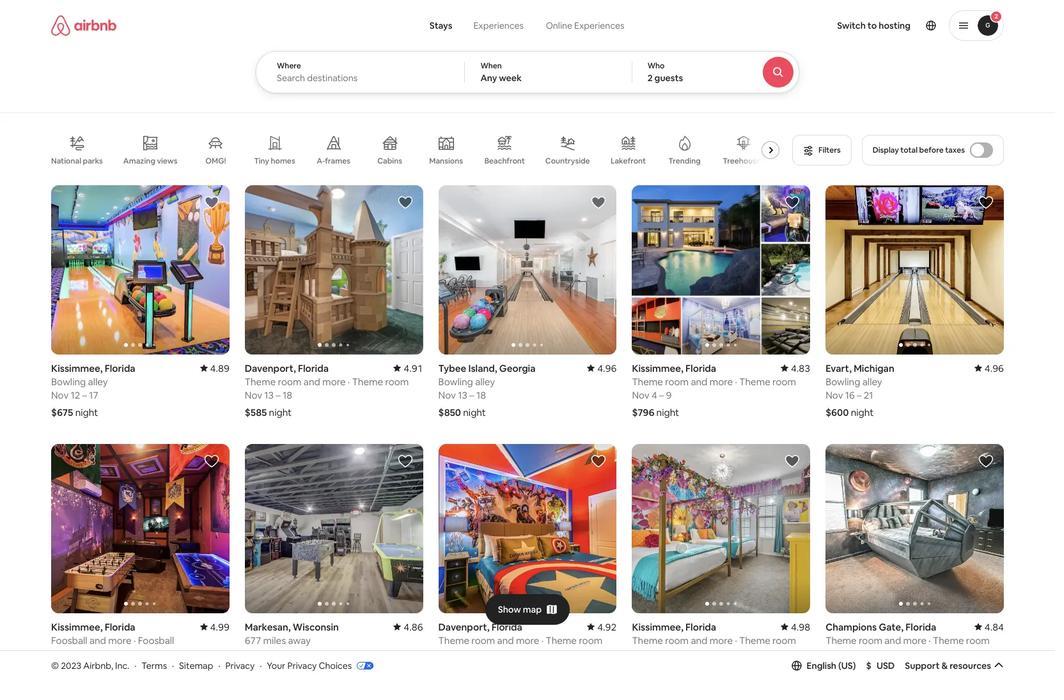 Task type: vqa. For each thing, say whether or not it's contained in the screenshot.


Task type: locate. For each thing, give the bounding box(es) containing it.
5 dec from the left
[[866, 648, 883, 661]]

1 horizontal spatial foosball
[[138, 635, 174, 647]]

0 horizontal spatial add to wishlist: davenport, florida image
[[398, 195, 413, 210]]

13 up $850
[[458, 389, 468, 402]]

group containing national parks
[[51, 125, 785, 175]]

night right $585
[[269, 407, 292, 419]]

who
[[648, 61, 665, 71]]

13 inside davenport, florida theme room and more · theme room nov 13 – 18 $585 night
[[264, 389, 274, 402]]

1 4.96 from the left
[[598, 363, 617, 375]]

and inside the kissimmee, florida foosball and more · foosball dec 3 – 8 $304 night
[[89, 635, 106, 647]]

3 alley from the left
[[863, 376, 883, 388]]

and inside kissimmee, florida theme room and more · theme room nov 4 – 9 $796 night
[[691, 376, 708, 388]]

–
[[82, 389, 87, 402], [276, 389, 281, 402], [470, 389, 474, 402], [659, 389, 664, 402], [857, 389, 862, 402], [79, 648, 83, 661], [272, 648, 277, 661], [466, 648, 471, 661], [665, 648, 670, 661], [859, 648, 863, 661]]

4.96 out of 5 average rating image
[[587, 363, 617, 375]]

airbnb,
[[83, 661, 113, 672]]

night down 9
[[657, 407, 679, 419]]

0 horizontal spatial 4.96
[[598, 363, 617, 375]]

1 horizontal spatial bowling
[[439, 376, 473, 388]]

add to wishlist: kissimmee, florida image
[[204, 195, 219, 210], [785, 195, 800, 210], [785, 454, 800, 469]]

26 inside champions gate, florida theme room and more · theme room nov 26 – dec 1 $361 night
[[846, 648, 857, 661]]

group for kissimmee, florida theme room and more · theme room nov 26 – dec 1
[[632, 444, 811, 614]]

night inside the kissimmee, florida foosball and more · foosball dec 3 – 8 $304 night
[[76, 666, 99, 678]]

alley down michigan
[[863, 376, 883, 388]]

kissimmee, up 12
[[51, 363, 103, 375]]

and inside davenport, florida theme room and more · theme room dec 3 – 8
[[497, 635, 514, 647]]

more inside davenport, florida theme room and more · theme room nov 13 – 18 $585 night
[[322, 376, 346, 388]]

4.96
[[598, 363, 617, 375], [985, 363, 1004, 375]]

night down 21
[[851, 407, 874, 419]]

3 3 from the left
[[459, 648, 464, 661]]

foosball up terms
[[138, 635, 174, 647]]

more for kissimmee, florida theme room and more · theme room nov 26 – dec 1
[[710, 635, 733, 647]]

4.96 for tybee island, georgia bowling alley nov 13 – 18 $850 night
[[598, 363, 617, 375]]

night inside tybee island, georgia bowling alley nov 13 – 18 $850 night
[[463, 407, 486, 419]]

lakefront
[[611, 156, 646, 166]]

2 26 from the left
[[846, 648, 857, 661]]

·
[[348, 376, 350, 388], [735, 376, 738, 388], [134, 635, 136, 647], [542, 635, 544, 647], [735, 635, 738, 647], [929, 635, 931, 647], [134, 661, 137, 672], [172, 661, 174, 672], [218, 661, 220, 672], [260, 661, 262, 672]]

1 dec from the left
[[51, 648, 69, 661]]

alley
[[88, 376, 108, 388], [475, 376, 495, 388], [863, 376, 883, 388]]

2 8 from the left
[[279, 648, 285, 661]]

privacy
[[225, 661, 255, 672], [288, 661, 317, 672]]

michigan
[[854, 363, 895, 375]]

· inside kissimmee, florida theme room and more · theme room nov 4 – 9 $796 night
[[735, 376, 738, 388]]

0 vertical spatial davenport,
[[245, 363, 296, 375]]

group for kissimmee, florida theme room and more · theme room nov 4 – 9 $796 night
[[632, 186, 811, 355]]

foosball up 2023 on the left
[[51, 635, 87, 647]]

florida inside davenport, florida theme room and more · theme room nov 13 – 18 $585 night
[[298, 363, 329, 375]]

$304
[[51, 666, 74, 678]]

2 3 from the left
[[265, 648, 270, 661]]

night right $401
[[268, 666, 291, 678]]

online experiences link
[[535, 13, 636, 38]]

3 dec from the left
[[439, 648, 456, 661]]

florida
[[105, 363, 135, 375], [298, 363, 329, 375], [686, 363, 717, 375], [105, 622, 135, 634], [492, 622, 522, 634], [686, 622, 717, 634], [906, 622, 937, 634]]

0 horizontal spatial davenport,
[[245, 363, 296, 375]]

0 horizontal spatial bowling
[[51, 376, 86, 388]]

2 horizontal spatial 3
[[459, 648, 464, 661]]

bowling up 12
[[51, 376, 86, 388]]

dec inside markesan, wisconsin 677 miles away dec 3 – 8 $401 night
[[245, 648, 263, 661]]

3
[[71, 648, 77, 661], [265, 648, 270, 661], [459, 648, 464, 661]]

florida inside kissimmee, florida theme room and more · theme room nov 26 – dec 1
[[686, 622, 717, 634]]

kissimmee, for kissimmee, florida bowling alley nov 12 – 17 $675 night
[[51, 363, 103, 375]]

and for davenport, florida theme room and more · theme room nov 13 – 18 $585 night
[[304, 376, 320, 388]]

alley inside evart, michigan bowling alley nov 16 – 21 $600 night
[[863, 376, 883, 388]]

gate,
[[879, 622, 904, 634]]

bowling down tybee
[[439, 376, 473, 388]]

0 horizontal spatial 13
[[264, 389, 274, 402]]

add to wishlist: kissimmee, florida image for 4.89
[[204, 195, 219, 210]]

None search field
[[256, 0, 835, 93]]

1 horizontal spatial davenport,
[[439, 622, 490, 634]]

florida inside kissimmee, florida theme room and more · theme room nov 4 – 9 $796 night
[[686, 363, 717, 375]]

room
[[278, 376, 302, 388], [385, 376, 409, 388], [665, 376, 689, 388], [773, 376, 796, 388], [472, 635, 495, 647], [579, 635, 603, 647], [665, 635, 689, 647], [773, 635, 796, 647], [859, 635, 883, 647], [966, 635, 990, 647]]

1 26 from the left
[[652, 648, 663, 661]]

1 foosball from the left
[[51, 635, 87, 647]]

0 horizontal spatial foosball
[[51, 635, 87, 647]]

filters button
[[793, 135, 852, 166]]

$ usd
[[866, 661, 895, 672]]

4.91 out of 5 average rating image
[[394, 363, 423, 375]]

what can we help you find? tab list
[[420, 13, 535, 38]]

florida inside kissimmee, florida bowling alley nov 12 – 17 $675 night
[[105, 363, 135, 375]]

1 vertical spatial add to wishlist: davenport, florida image
[[591, 454, 607, 469]]

18
[[283, 389, 292, 402], [476, 389, 486, 402]]

4.84 out of 5 average rating image
[[975, 622, 1004, 634]]

stays button
[[420, 13, 463, 38]]

kissimmee, up 2023 on the left
[[51, 622, 103, 634]]

18 inside tybee island, georgia bowling alley nov 13 – 18 $850 night
[[476, 389, 486, 402]]

4.92 out of 5 average rating image
[[587, 622, 617, 634]]

0 horizontal spatial 26
[[652, 648, 663, 661]]

map
[[523, 604, 542, 616]]

night down 17
[[75, 407, 98, 419]]

theme
[[245, 376, 276, 388], [352, 376, 383, 388], [632, 376, 663, 388], [740, 376, 771, 388], [439, 635, 470, 647], [546, 635, 577, 647], [632, 635, 663, 647], [740, 635, 771, 647], [826, 635, 857, 647], [933, 635, 964, 647]]

alley for nov 12 – 17
[[88, 376, 108, 388]]

group for markesan, wisconsin 677 miles away dec 3 – 8 $401 night
[[245, 444, 423, 614]]

inc.
[[115, 661, 129, 672]]

kissimmee,
[[51, 363, 103, 375], [632, 363, 684, 375], [51, 622, 103, 634], [632, 622, 684, 634]]

tiny homes
[[254, 156, 295, 166]]

2 inside who 2 guests
[[648, 72, 653, 84]]

kissimmee, for kissimmee, florida foosball and more · foosball dec 3 – 8 $304 night
[[51, 622, 103, 634]]

when any week
[[481, 61, 522, 84]]

add to wishlist: davenport, florida image for nov 13 – 18
[[398, 195, 413, 210]]

night right $304
[[76, 666, 99, 678]]

kissimmee, inside kissimmee, florida bowling alley nov 12 – 17 $675 night
[[51, 363, 103, 375]]

bowling down evart, at bottom
[[826, 376, 861, 388]]

1 1 from the left
[[692, 648, 696, 661]]

0 horizontal spatial privacy
[[225, 661, 255, 672]]

· inside davenport, florida theme room and more · theme room dec 3 – 8
[[542, 635, 544, 647]]

bowling inside evart, michigan bowling alley nov 16 – 21 $600 night
[[826, 376, 861, 388]]

$401
[[245, 666, 266, 678]]

privacy link
[[225, 661, 255, 672]]

1 horizontal spatial add to wishlist: davenport, florida image
[[591, 454, 607, 469]]

4 dec from the left
[[672, 648, 690, 661]]

florida for nov 13 – 18
[[298, 363, 329, 375]]

more inside the kissimmee, florida foosball and more · foosball dec 3 – 8 $304 night
[[108, 635, 132, 647]]

4.99
[[210, 622, 230, 634]]

and inside davenport, florida theme room and more · theme room nov 13 – 18 $585 night
[[304, 376, 320, 388]]

alley down island,
[[475, 376, 495, 388]]

1 bowling from the left
[[51, 376, 86, 388]]

0 horizontal spatial 2
[[648, 72, 653, 84]]

kissimmee, right 4.92
[[632, 622, 684, 634]]

2 dec from the left
[[245, 648, 263, 661]]

2 4.96 from the left
[[985, 363, 1004, 375]]

kissimmee, for kissimmee, florida theme room and more · theme room nov 4 – 9 $796 night
[[632, 363, 684, 375]]

2 inside dropdown button
[[995, 12, 998, 20]]

add to wishlist: davenport, florida image
[[398, 195, 413, 210], [591, 454, 607, 469]]

0 horizontal spatial 8
[[86, 648, 91, 661]]

$850
[[439, 407, 461, 419]]

0 vertical spatial add to wishlist: davenport, florida image
[[398, 195, 413, 210]]

total
[[901, 145, 918, 155]]

terms
[[142, 661, 167, 672]]

choices
[[319, 661, 352, 672]]

sitemap
[[179, 661, 213, 672]]

alley up 17
[[88, 376, 108, 388]]

1 13 from the left
[[264, 389, 274, 402]]

more inside kissimmee, florida theme room and more · theme room nov 4 – 9 $796 night
[[710, 376, 733, 388]]

1 horizontal spatial experiences
[[574, 20, 625, 31]]

13
[[264, 389, 274, 402], [458, 389, 468, 402]]

filters
[[819, 145, 841, 155]]

amazing views
[[123, 156, 177, 166]]

stays
[[430, 20, 453, 31]]

– inside kissimmee, florida bowling alley nov 12 – 17 $675 night
[[82, 389, 87, 402]]

stays tab panel
[[256, 51, 835, 93]]

mansions
[[429, 156, 463, 166]]

2 1 from the left
[[885, 648, 889, 661]]

where
[[277, 61, 301, 71]]

1 horizontal spatial privacy
[[288, 661, 317, 672]]

island,
[[469, 363, 497, 375]]

privacy down away
[[288, 661, 317, 672]]

group
[[51, 125, 785, 175], [51, 186, 230, 355], [245, 186, 423, 355], [439, 186, 617, 355], [632, 186, 811, 355], [826, 186, 1004, 355], [51, 444, 230, 614], [245, 444, 423, 614], [439, 444, 617, 614], [632, 444, 811, 614], [826, 444, 1004, 614]]

more inside kissimmee, florida theme room and more · theme room nov 26 – dec 1
[[710, 635, 733, 647]]

support & resources
[[905, 661, 991, 672]]

· inside kissimmee, florida theme room and more · theme room nov 26 – dec 1
[[735, 635, 738, 647]]

florida inside the kissimmee, florida foosball and more · foosball dec 3 – 8 $304 night
[[105, 622, 135, 634]]

and for kissimmee, florida theme room and more · theme room nov 4 – 9 $796 night
[[691, 376, 708, 388]]

champions
[[826, 622, 877, 634]]

add to wishlist: champions gate, florida image
[[979, 454, 994, 469]]

2 18 from the left
[[476, 389, 486, 402]]

florida inside champions gate, florida theme room and more · theme room nov 26 – dec 1 $361 night
[[906, 622, 937, 634]]

18 inside davenport, florida theme room and more · theme room nov 13 – 18 $585 night
[[283, 389, 292, 402]]

$585
[[245, 407, 267, 419]]

support & resources button
[[905, 661, 1004, 672]]

night right $361
[[849, 666, 872, 678]]

2 bowling from the left
[[439, 376, 473, 388]]

– inside davenport, florida theme room and more · theme room dec 3 – 8
[[466, 648, 471, 661]]

1 horizontal spatial 3
[[265, 648, 270, 661]]

alley inside kissimmee, florida bowling alley nov 12 – 17 $675 night
[[88, 376, 108, 388]]

bowling inside kissimmee, florida bowling alley nov 12 – 17 $675 night
[[51, 376, 86, 388]]

1 horizontal spatial 18
[[476, 389, 486, 402]]

4.98 out of 5 average rating image
[[781, 622, 811, 634]]

1 horizontal spatial 13
[[458, 389, 468, 402]]

4.99 out of 5 average rating image
[[200, 622, 230, 634]]

1 horizontal spatial 8
[[279, 648, 285, 661]]

florida inside davenport, florida theme room and more · theme room dec 3 – 8
[[492, 622, 522, 634]]

davenport, florida theme room and more · theme room nov 13 – 18 $585 night
[[245, 363, 409, 419]]

tybee
[[439, 363, 467, 375]]

and
[[304, 376, 320, 388], [691, 376, 708, 388], [89, 635, 106, 647], [497, 635, 514, 647], [691, 635, 708, 647], [885, 635, 901, 647]]

1 8 from the left
[[86, 648, 91, 661]]

florida for dec 3 – 8
[[105, 622, 135, 634]]

show
[[498, 604, 521, 616]]

0 horizontal spatial 1
[[692, 648, 696, 661]]

kissimmee, inside the kissimmee, florida foosball and more · foosball dec 3 – 8 $304 night
[[51, 622, 103, 634]]

beachfront
[[485, 156, 525, 166]]

champions gate, florida theme room and more · theme room nov 26 – dec 1 $361 night
[[826, 622, 990, 678]]

experiences inside button
[[474, 20, 524, 31]]

1 alley from the left
[[88, 376, 108, 388]]

kissimmee, inside kissimmee, florida theme room and more · theme room nov 26 – dec 1
[[632, 622, 684, 634]]

3 inside markesan, wisconsin 677 miles away dec 3 – 8 $401 night
[[265, 648, 270, 661]]

alley for nov 16 – 21
[[863, 376, 883, 388]]

2 13 from the left
[[458, 389, 468, 402]]

and inside kissimmee, florida theme room and more · theme room nov 26 – dec 1
[[691, 635, 708, 647]]

1 experiences from the left
[[474, 20, 524, 31]]

26 inside kissimmee, florida theme room and more · theme room nov 26 – dec 1
[[652, 648, 663, 661]]

more inside champions gate, florida theme room and more · theme room nov 26 – dec 1 $361 night
[[904, 635, 927, 647]]

night inside markesan, wisconsin 677 miles away dec 3 – 8 $401 night
[[268, 666, 291, 678]]

0 horizontal spatial alley
[[88, 376, 108, 388]]

alley inside tybee island, georgia bowling alley nov 13 – 18 $850 night
[[475, 376, 495, 388]]

night
[[75, 407, 98, 419], [269, 407, 292, 419], [463, 407, 486, 419], [657, 407, 679, 419], [851, 407, 874, 419], [76, 666, 99, 678], [268, 666, 291, 678], [849, 666, 872, 678]]

more
[[322, 376, 346, 388], [710, 376, 733, 388], [108, 635, 132, 647], [516, 635, 539, 647], [710, 635, 733, 647], [904, 635, 927, 647]]

1 vertical spatial davenport,
[[439, 622, 490, 634]]

1 horizontal spatial alley
[[475, 376, 495, 388]]

· inside davenport, florida theme room and more · theme room nov 13 – 18 $585 night
[[348, 376, 350, 388]]

davenport, inside davenport, florida theme room and more · theme room dec 3 – 8
[[439, 622, 490, 634]]

night inside kissimmee, florida bowling alley nov 12 – 17 $675 night
[[75, 407, 98, 419]]

– inside the kissimmee, florida foosball and more · foosball dec 3 – 8 $304 night
[[79, 648, 83, 661]]

0 horizontal spatial experiences
[[474, 20, 524, 31]]

$796
[[632, 407, 655, 419]]

8
[[86, 648, 91, 661], [279, 648, 285, 661], [473, 648, 479, 661]]

0 horizontal spatial 18
[[283, 389, 292, 402]]

kissimmee, up the 4
[[632, 363, 684, 375]]

davenport, right 4.86
[[439, 622, 490, 634]]

2 horizontal spatial 8
[[473, 648, 479, 661]]

national parks
[[51, 156, 103, 166]]

kissimmee, inside kissimmee, florida theme room and more · theme room nov 4 – 9 $796 night
[[632, 363, 684, 375]]

1 horizontal spatial 4.96
[[985, 363, 1004, 375]]

2
[[995, 12, 998, 20], [648, 72, 653, 84]]

1 horizontal spatial 2
[[995, 12, 998, 20]]

0 horizontal spatial 3
[[71, 648, 77, 661]]

dec
[[51, 648, 69, 661], [245, 648, 263, 661], [439, 648, 456, 661], [672, 648, 690, 661], [866, 648, 883, 661]]

switch to hosting link
[[830, 12, 919, 39]]

florida for nov 26 – dec 1
[[686, 622, 717, 634]]

4.89 out of 5 average rating image
[[200, 363, 230, 375]]

your privacy choices
[[267, 661, 352, 672]]

foosball
[[51, 635, 87, 647], [138, 635, 174, 647]]

taxes
[[946, 145, 965, 155]]

nov
[[51, 389, 69, 402], [245, 389, 262, 402], [439, 389, 456, 402], [632, 389, 650, 402], [826, 389, 843, 402], [632, 648, 650, 661], [826, 648, 843, 661]]

13 up $585
[[264, 389, 274, 402]]

nov inside kissimmee, florida theme room and more · theme room nov 4 – 9 $796 night
[[632, 389, 650, 402]]

3 bowling from the left
[[826, 376, 861, 388]]

davenport, up $585
[[245, 363, 296, 375]]

add to wishlist: evart, michigan image
[[979, 195, 994, 210]]

night right $850
[[463, 407, 486, 419]]

&
[[942, 661, 948, 672]]

2 alley from the left
[[475, 376, 495, 388]]

none search field containing stays
[[256, 0, 835, 93]]

week
[[499, 72, 522, 84]]

1
[[692, 648, 696, 661], [885, 648, 889, 661]]

1 3 from the left
[[71, 648, 77, 661]]

1 vertical spatial 2
[[648, 72, 653, 84]]

more inside davenport, florida theme room and more · theme room dec 3 – 8
[[516, 635, 539, 647]]

georgia
[[499, 363, 536, 375]]

1 inside kissimmee, florida theme room and more · theme room nov 26 – dec 1
[[692, 648, 696, 661]]

2023
[[61, 661, 81, 672]]

4.83
[[791, 363, 811, 375]]

3 8 from the left
[[473, 648, 479, 661]]

3 inside davenport, florida theme room and more · theme room dec 3 – 8
[[459, 648, 464, 661]]

2 horizontal spatial alley
[[863, 376, 883, 388]]

experiences up when
[[474, 20, 524, 31]]

markesan,
[[245, 622, 291, 634]]

online
[[546, 20, 573, 31]]

0 vertical spatial 2
[[995, 12, 998, 20]]

experiences right online
[[574, 20, 625, 31]]

1 horizontal spatial 26
[[846, 648, 857, 661]]

davenport, inside davenport, florida theme room and more · theme room nov 13 – 18 $585 night
[[245, 363, 296, 375]]

dec inside champions gate, florida theme room and more · theme room nov 26 – dec 1 $361 night
[[866, 648, 883, 661]]

2 horizontal spatial bowling
[[826, 376, 861, 388]]

and inside champions gate, florida theme room and more · theme room nov 26 – dec 1 $361 night
[[885, 635, 901, 647]]

1 18 from the left
[[283, 389, 292, 402]]

privacy down 677
[[225, 661, 255, 672]]

add to wishlist: kissimmee, florida image for 4.83
[[785, 195, 800, 210]]

english
[[807, 661, 837, 672]]

1 horizontal spatial 1
[[885, 648, 889, 661]]



Task type: describe. For each thing, give the bounding box(es) containing it.
your privacy choices link
[[267, 661, 374, 673]]

group for evart, michigan bowling alley nov 16 – 21 $600 night
[[826, 186, 1004, 355]]

4.86
[[404, 622, 423, 634]]

4.89
[[210, 363, 230, 375]]

8 inside davenport, florida theme room and more · theme room dec 3 – 8
[[473, 648, 479, 661]]

16
[[846, 389, 855, 402]]

national
[[51, 156, 81, 166]]

online experiences
[[546, 20, 625, 31]]

markesan, wisconsin 677 miles away dec 3 – 8 $401 night
[[245, 622, 339, 678]]

add to wishlist: markesan, wisconsin image
[[398, 454, 413, 469]]

– inside kissimmee, florida theme room and more · theme room nov 4 – 9 $796 night
[[659, 389, 664, 402]]

bowling inside tybee island, georgia bowling alley nov 13 – 18 $850 night
[[439, 376, 473, 388]]

more for davenport, florida theme room and more · theme room dec 3 – 8
[[516, 635, 539, 647]]

– inside davenport, florida theme room and more · theme room nov 13 – 18 $585 night
[[276, 389, 281, 402]]

treehouses
[[723, 156, 765, 166]]

group for champions gate, florida theme room and more · theme room nov 26 – dec 1 $361 night
[[826, 444, 1004, 614]]

switch to hosting
[[838, 20, 911, 31]]

support
[[905, 661, 940, 672]]

1 privacy from the left
[[225, 661, 255, 672]]

group for kissimmee, florida foosball and more · foosball dec 3 – 8 $304 night
[[51, 444, 230, 614]]

2 foosball from the left
[[138, 635, 174, 647]]

4.96 for evart, michigan bowling alley nov 16 – 21 $600 night
[[985, 363, 1004, 375]]

homes
[[271, 156, 295, 166]]

2 experiences from the left
[[574, 20, 625, 31]]

4.96 out of 5 average rating image
[[975, 363, 1004, 375]]

before
[[920, 145, 944, 155]]

display
[[873, 145, 899, 155]]

kissimmee, florida foosball and more · foosball dec 3 – 8 $304 night
[[51, 622, 174, 678]]

© 2023 airbnb, inc. ·
[[51, 661, 137, 672]]

and for davenport, florida theme room and more · theme room dec 3 – 8
[[497, 635, 514, 647]]

a-
[[317, 156, 325, 166]]

9
[[666, 389, 672, 402]]

tiny
[[254, 156, 269, 166]]

group for kissimmee, florida bowling alley nov 12 – 17 $675 night
[[51, 186, 230, 355]]

4.98
[[791, 622, 811, 634]]

experiences button
[[463, 13, 535, 38]]

– inside kissimmee, florida theme room and more · theme room nov 26 – dec 1
[[665, 648, 670, 661]]

english (us)
[[807, 661, 856, 672]]

21
[[864, 389, 873, 402]]

©
[[51, 661, 59, 672]]

8 inside the kissimmee, florida foosball and more · foosball dec 3 – 8 $304 night
[[86, 648, 91, 661]]

any
[[481, 72, 497, 84]]

evart, michigan bowling alley nov 16 – 21 $600 night
[[826, 363, 895, 419]]

nov inside kissimmee, florida bowling alley nov 12 – 17 $675 night
[[51, 389, 69, 402]]

cabins
[[378, 156, 402, 166]]

frames
[[325, 156, 351, 166]]

– inside evart, michigan bowling alley nov 16 – 21 $600 night
[[857, 389, 862, 402]]

miles
[[263, 635, 286, 647]]

nov inside kissimmee, florida theme room and more · theme room nov 26 – dec 1
[[632, 648, 650, 661]]

bowling for evart, michigan
[[826, 376, 861, 388]]

2 button
[[949, 10, 1004, 41]]

evart,
[[826, 363, 852, 375]]

night inside davenport, florida theme room and more · theme room nov 13 – 18 $585 night
[[269, 407, 292, 419]]

$361
[[826, 666, 847, 678]]

display total before taxes button
[[862, 135, 1004, 166]]

add to wishlist: davenport, florida image for dec 3 – 8
[[591, 454, 607, 469]]

profile element
[[650, 0, 1004, 51]]

tybee island, georgia bowling alley nov 13 – 18 $850 night
[[439, 363, 536, 419]]

Where field
[[277, 72, 444, 84]]

and for kissimmee, florida theme room and more · theme room nov 26 – dec 1
[[691, 635, 708, 647]]

4.84
[[985, 622, 1004, 634]]

switch
[[838, 20, 866, 31]]

show map
[[498, 604, 542, 616]]

– inside champions gate, florida theme room and more · theme room nov 26 – dec 1 $361 night
[[859, 648, 863, 661]]

677
[[245, 635, 261, 647]]

a-frames
[[317, 156, 351, 166]]

nov inside tybee island, georgia bowling alley nov 13 – 18 $850 night
[[439, 389, 456, 402]]

sitemap link
[[179, 661, 213, 672]]

countryside
[[546, 156, 590, 166]]

trending
[[669, 156, 701, 166]]

group for davenport, florida theme room and more · theme room nov 13 – 18 $585 night
[[245, 186, 423, 355]]

who 2 guests
[[648, 61, 683, 84]]

8 inside markesan, wisconsin 677 miles away dec 3 – 8 $401 night
[[279, 648, 285, 661]]

dec inside davenport, florida theme room and more · theme room dec 3 – 8
[[439, 648, 456, 661]]

4.92
[[598, 622, 617, 634]]

kissimmee, for kissimmee, florida theme room and more · theme room nov 26 – dec 1
[[632, 622, 684, 634]]

2 privacy from the left
[[288, 661, 317, 672]]

more for kissimmee, florida theme room and more · theme room nov 4 – 9 $796 night
[[710, 376, 733, 388]]

away
[[288, 635, 311, 647]]

12
[[71, 389, 80, 402]]

nov inside evart, michigan bowling alley nov 16 – 21 $600 night
[[826, 389, 843, 402]]

add to wishlist: tybee island, georgia image
[[591, 195, 607, 210]]

amazing
[[123, 156, 155, 166]]

4
[[652, 389, 657, 402]]

4.83 out of 5 average rating image
[[781, 363, 811, 375]]

· inside champions gate, florida theme room and more · theme room nov 26 – dec 1 $361 night
[[929, 635, 931, 647]]

night inside evart, michigan bowling alley nov 16 – 21 $600 night
[[851, 407, 874, 419]]

show map button
[[485, 595, 570, 625]]

terms link
[[142, 661, 167, 672]]

display total before taxes
[[873, 145, 965, 155]]

english (us) button
[[792, 661, 856, 672]]

views
[[157, 156, 177, 166]]

1 inside champions gate, florida theme room and more · theme room nov 26 – dec 1 $361 night
[[885, 648, 889, 661]]

terms · sitemap · privacy ·
[[142, 661, 262, 672]]

– inside markesan, wisconsin 677 miles away dec 3 – 8 $401 night
[[272, 648, 277, 661]]

dec inside kissimmee, florida theme room and more · theme room nov 26 – dec 1
[[672, 648, 690, 661]]

· inside the kissimmee, florida foosball and more · foosball dec 3 – 8 $304 night
[[134, 635, 136, 647]]

night inside champions gate, florida theme room and more · theme room nov 26 – dec 1 $361 night
[[849, 666, 872, 678]]

4.91
[[404, 363, 423, 375]]

more for davenport, florida theme room and more · theme room nov 13 – 18 $585 night
[[322, 376, 346, 388]]

parks
[[83, 156, 103, 166]]

nov inside davenport, florida theme room and more · theme room nov 13 – 18 $585 night
[[245, 389, 262, 402]]

wisconsin
[[293, 622, 339, 634]]

florida for nov 12 – 17
[[105, 363, 135, 375]]

nov inside champions gate, florida theme room and more · theme room nov 26 – dec 1 $361 night
[[826, 648, 843, 661]]

davenport, for 3
[[439, 622, 490, 634]]

your
[[267, 661, 286, 672]]

davenport, florida theme room and more · theme room dec 3 – 8
[[439, 622, 603, 661]]

$675
[[51, 407, 73, 419]]

kissimmee, florida theme room and more · theme room nov 26 – dec 1
[[632, 622, 796, 661]]

davenport, for 13
[[245, 363, 296, 375]]

night inside kissimmee, florida theme room and more · theme room nov 4 – 9 $796 night
[[657, 407, 679, 419]]

13 inside tybee island, georgia bowling alley nov 13 – 18 $850 night
[[458, 389, 468, 402]]

group for tybee island, georgia bowling alley nov 13 – 18 $850 night
[[439, 186, 617, 355]]

florida for nov 4 – 9
[[686, 363, 717, 375]]

resources
[[950, 661, 991, 672]]

4.86 out of 5 average rating image
[[394, 622, 423, 634]]

bowling for kissimmee, florida
[[51, 376, 86, 388]]

– inside tybee island, georgia bowling alley nov 13 – 18 $850 night
[[470, 389, 474, 402]]

add to wishlist: kissimmee, florida image
[[204, 454, 219, 469]]

kissimmee, florida bowling alley nov 12 – 17 $675 night
[[51, 363, 135, 419]]

3 inside the kissimmee, florida foosball and more · foosball dec 3 – 8 $304 night
[[71, 648, 77, 661]]

usd
[[877, 661, 895, 672]]

$
[[866, 661, 872, 672]]

kissimmee, florida theme room and more · theme room nov 4 – 9 $796 night
[[632, 363, 796, 419]]

(us)
[[839, 661, 856, 672]]

when
[[481, 61, 502, 71]]

add to wishlist: kissimmee, florida image for 4.98
[[785, 454, 800, 469]]

dec inside the kissimmee, florida foosball and more · foosball dec 3 – 8 $304 night
[[51, 648, 69, 661]]



